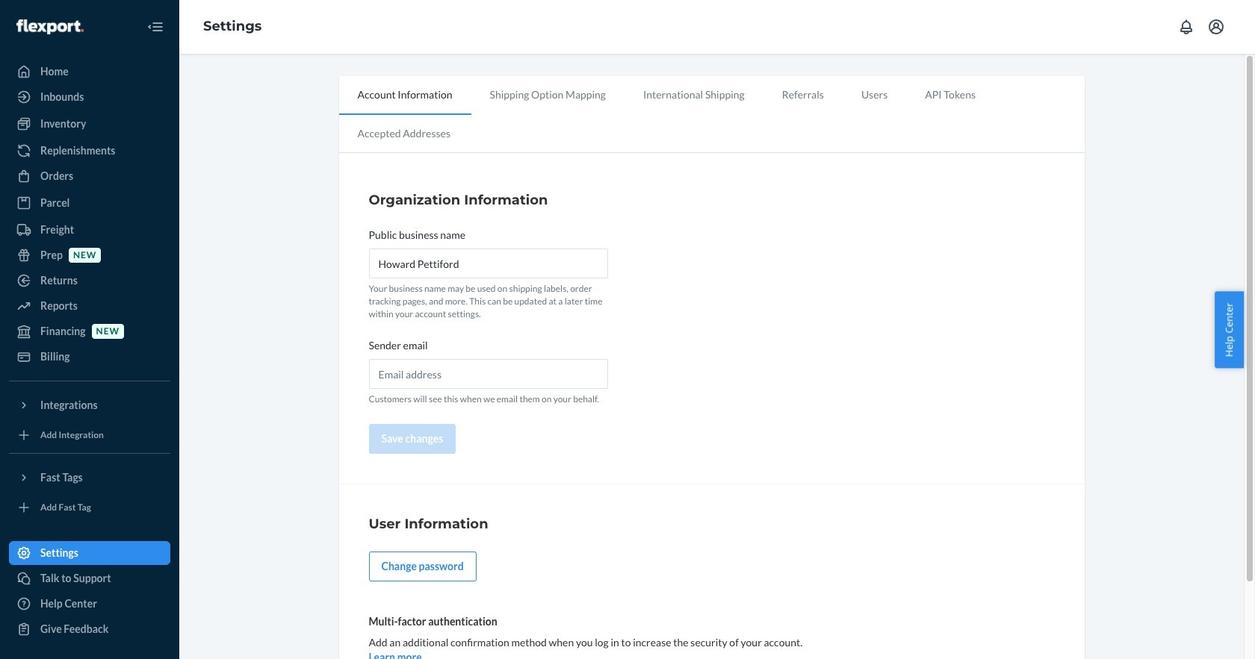 Task type: describe. For each thing, give the bounding box(es) containing it.
Business name text field
[[369, 249, 608, 279]]

flexport logo image
[[16, 19, 84, 34]]

open account menu image
[[1207, 18, 1225, 36]]

close navigation image
[[146, 18, 164, 36]]



Task type: vqa. For each thing, say whether or not it's contained in the screenshot.
Business name text field
yes



Task type: locate. For each thing, give the bounding box(es) containing it.
tab list
[[339, 76, 1084, 153]]

Email address email field
[[369, 360, 608, 390]]

open notifications image
[[1177, 18, 1195, 36]]

tab
[[339, 76, 471, 115], [471, 76, 625, 114], [625, 76, 763, 114], [763, 76, 843, 114], [843, 76, 906, 114], [906, 76, 994, 114], [339, 115, 469, 152]]



